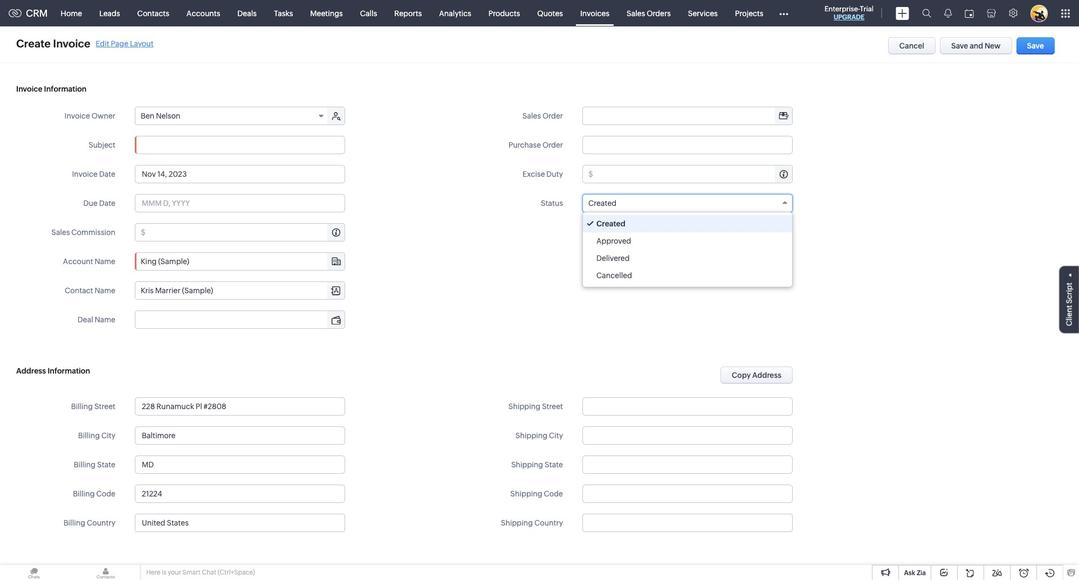 Task type: vqa. For each thing, say whether or not it's contained in the screenshot.
1st "5555" from the bottom of the page
no



Task type: describe. For each thing, give the bounding box(es) containing it.
billing code
[[73, 490, 115, 498]]

list box containing created
[[583, 212, 792, 287]]

billing for billing code
[[73, 490, 95, 498]]

invoice for invoice date
[[72, 170, 98, 178]]

ben nelson
[[141, 112, 180, 120]]

is
[[162, 569, 166, 576]]

reports
[[394, 9, 422, 18]]

date for due date
[[99, 199, 115, 208]]

approved option
[[583, 232, 792, 250]]

calls link
[[351, 0, 386, 26]]

crm
[[26, 8, 48, 19]]

created inside created field
[[588, 199, 616, 208]]

create invoice edit page layout
[[16, 37, 154, 50]]

calendar image
[[965, 9, 974, 18]]

items
[[49, 570, 69, 579]]

cancel button
[[888, 37, 936, 54]]

mmm d, yyyy text field for due date
[[135, 194, 345, 212]]

name for deal name
[[95, 315, 115, 324]]

your
[[168, 569, 181, 576]]

created option
[[583, 215, 792, 232]]

tasks
[[274, 9, 293, 18]]

$ for duty
[[588, 170, 593, 178]]

shipping for shipping state
[[511, 461, 543, 469]]

accounts link
[[178, 0, 229, 26]]

order for purchase order
[[542, 141, 563, 149]]

contact name
[[65, 286, 115, 295]]

contacts
[[137, 9, 169, 18]]

sales orders link
[[618, 0, 679, 26]]

contacts link
[[129, 0, 178, 26]]

products link
[[480, 0, 529, 26]]

page
[[111, 39, 128, 48]]

save and new
[[951, 42, 1001, 50]]

delivered
[[596, 254, 630, 263]]

new
[[985, 42, 1001, 50]]

nelson
[[156, 112, 180, 120]]

mmm d, yyyy text field for invoice date
[[135, 165, 345, 183]]

search element
[[916, 0, 938, 26]]

reports link
[[386, 0, 430, 26]]

country for shipping country
[[534, 519, 563, 527]]

cancelled option
[[583, 267, 792, 284]]

copy
[[732, 371, 751, 380]]

profile element
[[1024, 0, 1054, 26]]

services
[[688, 9, 718, 18]]

shipping city
[[515, 431, 563, 440]]

calls
[[360, 9, 377, 18]]

here
[[146, 569, 160, 576]]

excise duty
[[523, 170, 563, 178]]

upgrade
[[834, 13, 864, 21]]

code for billing code
[[96, 490, 115, 498]]

tasks link
[[265, 0, 302, 26]]

shipping country
[[501, 519, 563, 527]]

invoices
[[580, 9, 609, 18]]

create menu image
[[896, 7, 909, 20]]

purchase order
[[509, 141, 563, 149]]

quotes link
[[529, 0, 572, 26]]

Created field
[[582, 194, 793, 212]]

due date
[[83, 199, 115, 208]]

date for invoice date
[[99, 170, 115, 178]]

leads link
[[91, 0, 129, 26]]

shipping for shipping city
[[515, 431, 547, 440]]

street for shipping street
[[542, 402, 563, 411]]

commission
[[71, 228, 115, 237]]

client
[[1065, 305, 1074, 326]]

zia
[[917, 569, 926, 577]]

$ for commission
[[141, 228, 145, 237]]

created inside created option
[[596, 219, 625, 228]]

sales commission
[[51, 228, 115, 237]]

enterprise-trial upgrade
[[825, 5, 874, 21]]

quotes
[[537, 9, 563, 18]]

approved
[[596, 237, 631, 245]]

smart
[[182, 569, 201, 576]]

create menu element
[[889, 0, 916, 26]]

billing state
[[74, 461, 115, 469]]

projects
[[735, 9, 763, 18]]

(ctrl+space)
[[218, 569, 255, 576]]

analytics
[[439, 9, 471, 18]]

trial
[[860, 5, 874, 13]]

billing city
[[78, 431, 115, 440]]

edit
[[96, 39, 109, 48]]

script
[[1065, 283, 1074, 304]]

shipping for shipping country
[[501, 519, 533, 527]]

home
[[61, 9, 82, 18]]

enterprise-
[[825, 5, 860, 13]]

deal name
[[77, 315, 115, 324]]

invoice for invoice owner
[[64, 112, 90, 120]]

accounts
[[186, 9, 220, 18]]

sales for sales commission
[[51, 228, 70, 237]]

meetings
[[310, 9, 343, 18]]

invoice owner
[[64, 112, 115, 120]]



Task type: locate. For each thing, give the bounding box(es) containing it.
1 state from the left
[[97, 461, 115, 469]]

1 vertical spatial sales
[[522, 112, 541, 120]]

order
[[542, 112, 563, 120], [542, 141, 563, 149]]

2 street from the left
[[542, 402, 563, 411]]

1 street from the left
[[94, 402, 115, 411]]

here is your smart chat (ctrl+space)
[[146, 569, 255, 576]]

information for invoice
[[44, 85, 87, 93]]

account name
[[63, 257, 115, 266]]

invoiced items
[[16, 570, 69, 579]]

save button
[[1016, 37, 1055, 54]]

shipping for shipping street
[[508, 402, 540, 411]]

country down 'shipping code'
[[534, 519, 563, 527]]

city
[[101, 431, 115, 440], [549, 431, 563, 440]]

Ben Nelson field
[[135, 107, 328, 125]]

shipping state
[[511, 461, 563, 469]]

2 state from the left
[[545, 461, 563, 469]]

invoices link
[[572, 0, 618, 26]]

billing
[[71, 402, 93, 411], [78, 431, 100, 440], [74, 461, 96, 469], [73, 490, 95, 498], [63, 519, 85, 527]]

state down billing city
[[97, 461, 115, 469]]

billing for billing state
[[74, 461, 96, 469]]

0 vertical spatial order
[[542, 112, 563, 120]]

save left the "and"
[[951, 42, 968, 50]]

shipping up shipping country
[[510, 490, 542, 498]]

1 date from the top
[[99, 170, 115, 178]]

delivered option
[[583, 250, 792, 267]]

None text field
[[583, 107, 792, 125], [135, 136, 345, 154], [595, 166, 792, 183], [135, 282, 345, 299], [135, 311, 345, 328], [135, 456, 345, 474], [582, 456, 793, 474], [135, 485, 345, 503], [135, 514, 345, 532], [583, 107, 792, 125], [135, 136, 345, 154], [595, 166, 792, 183], [135, 282, 345, 299], [135, 311, 345, 328], [135, 456, 345, 474], [582, 456, 793, 474], [135, 485, 345, 503], [135, 514, 345, 532]]

1 save from the left
[[951, 42, 968, 50]]

1 mmm d, yyyy text field from the top
[[135, 165, 345, 183]]

copy address button
[[720, 367, 793, 384]]

date
[[99, 170, 115, 178], [99, 199, 115, 208]]

owner
[[92, 112, 115, 120]]

billing down the billing code at left
[[63, 519, 85, 527]]

state for billing state
[[97, 461, 115, 469]]

2 vertical spatial sales
[[51, 228, 70, 237]]

name right deal in the left bottom of the page
[[95, 315, 115, 324]]

chat
[[202, 569, 216, 576]]

street up billing city
[[94, 402, 115, 411]]

0 horizontal spatial code
[[96, 490, 115, 498]]

0 horizontal spatial $
[[141, 228, 145, 237]]

invoice
[[53, 37, 90, 50], [16, 85, 42, 93], [64, 112, 90, 120], [72, 170, 98, 178]]

name for account name
[[95, 257, 115, 266]]

search image
[[922, 9, 931, 18]]

1 horizontal spatial $
[[588, 170, 593, 178]]

and
[[970, 42, 983, 50]]

0 vertical spatial $
[[588, 170, 593, 178]]

shipping code
[[510, 490, 563, 498]]

billing up billing country
[[73, 490, 95, 498]]

2 vertical spatial name
[[95, 315, 115, 324]]

1 order from the top
[[542, 112, 563, 120]]

information up the invoice owner
[[44, 85, 87, 93]]

country down the billing code at left
[[87, 519, 115, 527]]

save inside button
[[1027, 42, 1044, 50]]

code
[[96, 490, 115, 498], [544, 490, 563, 498]]

name
[[95, 257, 115, 266], [95, 286, 115, 295], [95, 315, 115, 324]]

save inside button
[[951, 42, 968, 50]]

sales left orders
[[627, 9, 645, 18]]

shipping down 'shipping code'
[[501, 519, 533, 527]]

0 horizontal spatial street
[[94, 402, 115, 411]]

name right the contact at the left
[[95, 286, 115, 295]]

0 horizontal spatial address
[[16, 367, 46, 375]]

state
[[97, 461, 115, 469], [545, 461, 563, 469]]

shipping down shipping street
[[515, 431, 547, 440]]

MMM D, YYYY text field
[[135, 165, 345, 183], [135, 194, 345, 212]]

services link
[[679, 0, 726, 26]]

shipping street
[[508, 402, 563, 411]]

1 city from the left
[[101, 431, 115, 440]]

invoice information
[[16, 85, 87, 93]]

0 horizontal spatial save
[[951, 42, 968, 50]]

1 horizontal spatial street
[[542, 402, 563, 411]]

street for billing street
[[94, 402, 115, 411]]

city for shipping city
[[549, 431, 563, 440]]

sales for sales orders
[[627, 9, 645, 18]]

save down 'profile' element
[[1027, 42, 1044, 50]]

excise
[[523, 170, 545, 178]]

shipping
[[508, 402, 540, 411], [515, 431, 547, 440], [511, 461, 543, 469], [510, 490, 542, 498], [501, 519, 533, 527]]

2 country from the left
[[534, 519, 563, 527]]

order right purchase
[[542, 141, 563, 149]]

signals image
[[944, 9, 952, 18]]

2 city from the left
[[549, 431, 563, 440]]

2 order from the top
[[542, 141, 563, 149]]

2 date from the top
[[99, 199, 115, 208]]

1 code from the left
[[96, 490, 115, 498]]

2 mmm d, yyyy text field from the top
[[135, 194, 345, 212]]

profile image
[[1031, 5, 1048, 22]]

None field
[[583, 107, 792, 125], [135, 253, 345, 270], [135, 282, 345, 299], [135, 311, 345, 328], [135, 514, 345, 532], [583, 514, 792, 532], [583, 107, 792, 125], [135, 253, 345, 270], [135, 282, 345, 299], [135, 311, 345, 328], [135, 514, 345, 532], [583, 514, 792, 532]]

ask zia
[[904, 569, 926, 577]]

1 vertical spatial mmm d, yyyy text field
[[135, 194, 345, 212]]

list box
[[583, 212, 792, 287]]

0 horizontal spatial city
[[101, 431, 115, 440]]

analytics link
[[430, 0, 480, 26]]

1 horizontal spatial state
[[545, 461, 563, 469]]

billing for billing city
[[78, 431, 100, 440]]

order up purchase order
[[542, 112, 563, 120]]

meetings link
[[302, 0, 351, 26]]

sales left commission
[[51, 228, 70, 237]]

0 vertical spatial date
[[99, 170, 115, 178]]

ben
[[141, 112, 154, 120]]

order for sales order
[[542, 112, 563, 120]]

purchase
[[509, 141, 541, 149]]

city for billing city
[[101, 431, 115, 440]]

$
[[588, 170, 593, 178], [141, 228, 145, 237]]

0 vertical spatial created
[[588, 199, 616, 208]]

country
[[87, 519, 115, 527], [534, 519, 563, 527]]

projects link
[[726, 0, 772, 26]]

billing for billing country
[[63, 519, 85, 527]]

0 horizontal spatial state
[[97, 461, 115, 469]]

1 horizontal spatial code
[[544, 490, 563, 498]]

1 vertical spatial $
[[141, 228, 145, 237]]

invoice down create
[[16, 85, 42, 93]]

layout
[[130, 39, 154, 48]]

cancelled
[[596, 271, 632, 280]]

status
[[541, 199, 563, 208]]

street
[[94, 402, 115, 411], [542, 402, 563, 411]]

2 horizontal spatial sales
[[627, 9, 645, 18]]

1 horizontal spatial sales
[[522, 112, 541, 120]]

1 vertical spatial date
[[99, 199, 115, 208]]

2 name from the top
[[95, 286, 115, 295]]

billing up the billing code at left
[[74, 461, 96, 469]]

save
[[951, 42, 968, 50], [1027, 42, 1044, 50]]

street up shipping city at the bottom of the page
[[542, 402, 563, 411]]

products
[[488, 9, 520, 18]]

None text field
[[582, 136, 793, 154], [147, 224, 345, 241], [135, 253, 345, 270], [135, 397, 345, 416], [582, 397, 793, 416], [135, 427, 345, 445], [582, 427, 793, 445], [582, 485, 793, 503], [583, 514, 792, 532], [582, 136, 793, 154], [147, 224, 345, 241], [135, 253, 345, 270], [135, 397, 345, 416], [582, 397, 793, 416], [135, 427, 345, 445], [582, 427, 793, 445], [582, 485, 793, 503], [583, 514, 792, 532]]

0 vertical spatial mmm d, yyyy text field
[[135, 165, 345, 183]]

1 horizontal spatial city
[[549, 431, 563, 440]]

Other Modules field
[[772, 5, 795, 22]]

crm link
[[9, 8, 48, 19]]

name right account
[[95, 257, 115, 266]]

shipping up 'shipping code'
[[511, 461, 543, 469]]

subject
[[89, 141, 115, 149]]

invoice up due
[[72, 170, 98, 178]]

invoice for invoice information
[[16, 85, 42, 93]]

deals link
[[229, 0, 265, 26]]

sales order
[[522, 112, 563, 120]]

information inside address information copy address
[[48, 367, 90, 375]]

0 vertical spatial sales
[[627, 9, 645, 18]]

date down subject in the top left of the page
[[99, 170, 115, 178]]

3 name from the top
[[95, 315, 115, 324]]

ask
[[904, 569, 915, 577]]

1 vertical spatial order
[[542, 141, 563, 149]]

2 save from the left
[[1027, 42, 1044, 50]]

sales up purchase order
[[522, 112, 541, 120]]

name for contact name
[[95, 286, 115, 295]]

1 country from the left
[[87, 519, 115, 527]]

client script
[[1065, 283, 1074, 326]]

signals element
[[938, 0, 958, 26]]

address information copy address
[[16, 367, 781, 380]]

save for save
[[1027, 42, 1044, 50]]

create
[[16, 37, 51, 50]]

state for shipping state
[[545, 461, 563, 469]]

information
[[44, 85, 87, 93], [48, 367, 90, 375]]

invoice down home link
[[53, 37, 90, 50]]

shipping up shipping city at the bottom of the page
[[508, 402, 540, 411]]

shipping for shipping code
[[510, 490, 542, 498]]

state down shipping city at the bottom of the page
[[545, 461, 563, 469]]

billing for billing street
[[71, 402, 93, 411]]

billing street
[[71, 402, 115, 411]]

sales for sales order
[[522, 112, 541, 120]]

1 name from the top
[[95, 257, 115, 266]]

invoice date
[[72, 170, 115, 178]]

1 horizontal spatial country
[[534, 519, 563, 527]]

information for address
[[48, 367, 90, 375]]

orders
[[647, 9, 671, 18]]

code down shipping state
[[544, 490, 563, 498]]

city up shipping state
[[549, 431, 563, 440]]

billing up billing city
[[71, 402, 93, 411]]

leads
[[99, 9, 120, 18]]

edit page layout link
[[96, 39, 154, 48]]

duty
[[546, 170, 563, 178]]

1 horizontal spatial address
[[752, 371, 781, 380]]

1 vertical spatial information
[[48, 367, 90, 375]]

cancel
[[899, 42, 924, 50]]

home link
[[52, 0, 91, 26]]

save and new button
[[940, 37, 1012, 54]]

code down billing state
[[96, 490, 115, 498]]

account
[[63, 257, 93, 266]]

sales orders
[[627, 9, 671, 18]]

deal
[[77, 315, 93, 324]]

contacts image
[[72, 565, 140, 580]]

invoiced
[[16, 570, 47, 579]]

0 horizontal spatial sales
[[51, 228, 70, 237]]

billing down billing street
[[78, 431, 100, 440]]

information up billing street
[[48, 367, 90, 375]]

save for save and new
[[951, 42, 968, 50]]

deals
[[237, 9, 257, 18]]

city up billing state
[[101, 431, 115, 440]]

0 vertical spatial name
[[95, 257, 115, 266]]

country for billing country
[[87, 519, 115, 527]]

0 vertical spatial information
[[44, 85, 87, 93]]

2 code from the left
[[544, 490, 563, 498]]

$ right commission
[[141, 228, 145, 237]]

1 vertical spatial created
[[596, 219, 625, 228]]

1 horizontal spatial save
[[1027, 42, 1044, 50]]

contact
[[65, 286, 93, 295]]

$ right duty
[[588, 170, 593, 178]]

chats image
[[0, 565, 68, 580]]

code for shipping code
[[544, 490, 563, 498]]

1 vertical spatial name
[[95, 286, 115, 295]]

billing country
[[63, 519, 115, 527]]

0 horizontal spatial country
[[87, 519, 115, 527]]

date right due
[[99, 199, 115, 208]]

invoice left owner
[[64, 112, 90, 120]]



